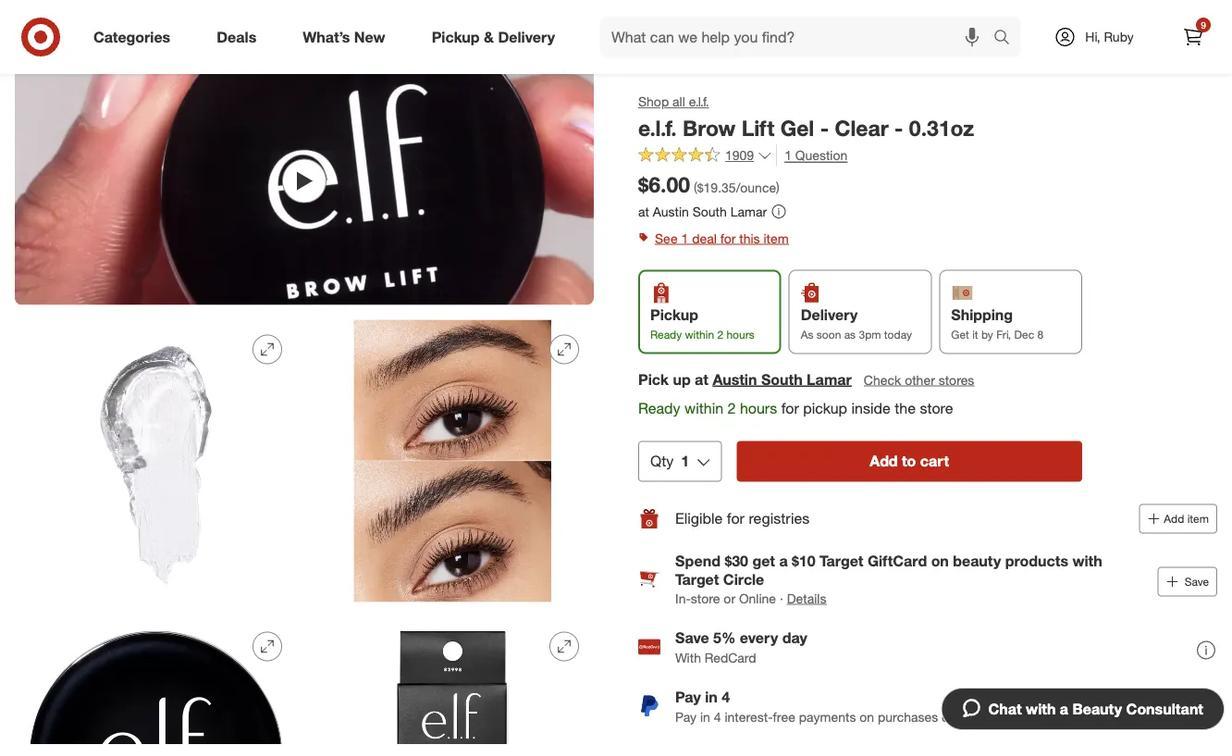 Task type: vqa. For each thing, say whether or not it's contained in the screenshot.
Details button
yes



Task type: locate. For each thing, give the bounding box(es) containing it.
1 vertical spatial at
[[695, 370, 709, 388]]

up
[[673, 370, 691, 388]]

0 vertical spatial hours
[[727, 327, 755, 341]]

at down $6.00
[[639, 203, 650, 219]]

add up "save" button
[[1165, 512, 1185, 526]]

1 vertical spatial store
[[691, 590, 721, 606]]

0 vertical spatial add
[[870, 452, 898, 470]]

save up with
[[676, 628, 710, 646]]

0 horizontal spatial a
[[780, 552, 788, 570]]

lift
[[742, 115, 775, 141]]

1 vertical spatial lamar
[[807, 370, 852, 388]]

0 vertical spatial target
[[820, 552, 864, 570]]

for right eligible
[[727, 509, 745, 527]]

1 vertical spatial 1
[[682, 230, 689, 246]]

0 vertical spatial within
[[685, 327, 715, 341]]

1 pay from the top
[[676, 688, 701, 706]]

1 horizontal spatial save
[[1185, 575, 1210, 588]]

with
[[1073, 552, 1103, 570], [1027, 700, 1056, 718]]

1 vertical spatial austin
[[713, 370, 758, 388]]

on inside pay in 4 pay in 4 interest-free payments on purchases of $30.00-$1,500.00
[[860, 709, 875, 725]]

on
[[932, 552, 949, 570], [860, 709, 875, 725]]

1 within from the top
[[685, 327, 715, 341]]

e.l.f. brow lift gel - clear - 0.31oz, 1 of 13 image
[[15, 0, 594, 42]]

within inside pickup ready within 2 hours
[[685, 327, 715, 341]]

1 horizontal spatial target
[[820, 552, 864, 570]]

1 horizontal spatial lamar
[[807, 370, 852, 388]]

ready inside pickup ready within 2 hours
[[651, 327, 682, 341]]

save for save
[[1185, 575, 1210, 588]]

2 down pick up at austin south lamar
[[728, 399, 736, 417]]

2 up pick up at austin south lamar
[[718, 327, 724, 341]]

delivery up soon
[[801, 306, 858, 324]]

with
[[676, 650, 702, 666]]

beauty
[[954, 552, 1002, 570]]

3pm
[[859, 327, 882, 341]]

1 horizontal spatial add
[[1165, 512, 1185, 526]]

0 vertical spatial e.l.f.
[[689, 93, 709, 110]]

all
[[673, 93, 686, 110]]

store right the
[[920, 399, 954, 417]]

0 horizontal spatial target
[[676, 570, 720, 588]]

0 horizontal spatial add
[[870, 452, 898, 470]]

a
[[780, 552, 788, 570], [1061, 700, 1069, 718]]

in left interest-
[[701, 709, 711, 725]]

0 vertical spatial save
[[1185, 575, 1210, 588]]

1 vertical spatial delivery
[[801, 306, 858, 324]]

0 horizontal spatial -
[[821, 115, 829, 141]]

spend $30 get a $10 target giftcard on beauty products with target circle in-store or online ∙ details
[[676, 552, 1103, 606]]

e.l.f.
[[689, 93, 709, 110], [639, 115, 677, 141]]

shipping
[[952, 306, 1014, 324]]

pickup left &
[[432, 28, 480, 46]]

0 vertical spatial a
[[780, 552, 788, 570]]

chat with a beauty consultant
[[989, 700, 1204, 718]]

add inside "button"
[[1165, 512, 1185, 526]]

lamar up pickup on the right bottom of the page
[[807, 370, 852, 388]]

target right $10 on the bottom of page
[[820, 552, 864, 570]]

add for add item
[[1165, 512, 1185, 526]]

1 horizontal spatial a
[[1061, 700, 1069, 718]]

1 vertical spatial for
[[782, 399, 799, 417]]

1
[[785, 147, 792, 164], [682, 230, 689, 246], [682, 452, 690, 470]]

0 vertical spatial 2
[[718, 327, 724, 341]]

within
[[685, 327, 715, 341], [685, 399, 724, 417]]

add
[[870, 452, 898, 470], [1165, 512, 1185, 526]]

chat
[[989, 700, 1022, 718]]

pickup for &
[[432, 28, 480, 46]]

e.l.f. right all
[[689, 93, 709, 110]]

4 up interest-
[[722, 688, 730, 706]]

1 down gel
[[785, 147, 792, 164]]

on inside spend $30 get a $10 target giftcard on beauty products with target circle in-store or online ∙ details
[[932, 552, 949, 570]]

pickup & delivery link
[[416, 17, 579, 57]]

what's
[[303, 28, 350, 46]]

0 horizontal spatial with
[[1027, 700, 1056, 718]]

within up up
[[685, 327, 715, 341]]

add item
[[1165, 512, 1210, 526]]

0 vertical spatial lamar
[[731, 203, 767, 219]]

9 link
[[1174, 17, 1214, 57]]

-
[[821, 115, 829, 141], [895, 115, 904, 141]]

with right the chat
[[1027, 700, 1056, 718]]

check other stores button
[[863, 370, 976, 390]]

∙
[[780, 590, 784, 606]]

south down $19.35
[[693, 203, 727, 219]]

hours inside pickup ready within 2 hours
[[727, 327, 755, 341]]

pay
[[676, 688, 701, 706], [676, 709, 697, 725]]

0 vertical spatial ready
[[651, 327, 682, 341]]

1 vertical spatial within
[[685, 399, 724, 417]]

a right get
[[780, 552, 788, 570]]

free
[[773, 709, 796, 725]]

purchases
[[878, 709, 939, 725]]

$1,500.00
[[1001, 709, 1058, 725]]

stores
[[939, 372, 975, 388]]

0 horizontal spatial delivery
[[498, 28, 555, 46]]

item
[[764, 230, 789, 246], [1188, 512, 1210, 526]]

eligible for registries
[[676, 509, 810, 527]]

save inside button
[[1185, 575, 1210, 588]]

add inside button
[[870, 452, 898, 470]]

pickup
[[804, 399, 848, 417]]

brow
[[683, 115, 736, 141]]

item right this
[[764, 230, 789, 246]]

1 question
[[785, 147, 848, 164]]

0 vertical spatial with
[[1073, 552, 1103, 570]]

1 vertical spatial save
[[676, 628, 710, 646]]

check
[[864, 372, 902, 388]]

with right products
[[1073, 552, 1103, 570]]

every
[[740, 628, 779, 646]]

pickup inside pickup ready within 2 hours
[[651, 306, 699, 324]]

0 vertical spatial item
[[764, 230, 789, 246]]

1 vertical spatial on
[[860, 709, 875, 725]]

4 left interest-
[[714, 709, 722, 725]]

for down austin south lamar "button"
[[782, 399, 799, 417]]

store left or
[[691, 590, 721, 606]]

0 horizontal spatial austin
[[653, 203, 689, 219]]

save for save 5% every day with redcard
[[676, 628, 710, 646]]

add left to
[[870, 452, 898, 470]]

1 horizontal spatial south
[[762, 370, 803, 388]]

- right gel
[[821, 115, 829, 141]]

1 horizontal spatial austin
[[713, 370, 758, 388]]

8
[[1038, 327, 1044, 341]]

1 vertical spatial with
[[1027, 700, 1056, 718]]

&
[[484, 28, 494, 46]]

a left beauty
[[1061, 700, 1069, 718]]

delivery right &
[[498, 28, 555, 46]]

save down add item
[[1185, 575, 1210, 588]]

target
[[820, 552, 864, 570], [676, 570, 720, 588]]

deals link
[[201, 17, 280, 57]]

1 vertical spatial pay
[[676, 709, 697, 725]]

pickup
[[432, 28, 480, 46], [651, 306, 699, 324]]

1 horizontal spatial delivery
[[801, 306, 858, 324]]

0 horizontal spatial lamar
[[731, 203, 767, 219]]

1 horizontal spatial -
[[895, 115, 904, 141]]

lamar
[[731, 203, 767, 219], [807, 370, 852, 388]]

1 horizontal spatial e.l.f.
[[689, 93, 709, 110]]

1 horizontal spatial pickup
[[651, 306, 699, 324]]

2 vertical spatial 1
[[682, 452, 690, 470]]

south
[[693, 203, 727, 219], [762, 370, 803, 388]]

0 vertical spatial 4
[[722, 688, 730, 706]]

consultant
[[1127, 700, 1204, 718]]

add to cart
[[870, 452, 950, 470]]

at austin south lamar
[[639, 203, 767, 219]]

add for add to cart
[[870, 452, 898, 470]]

1 horizontal spatial on
[[932, 552, 949, 570]]

ready down pick
[[639, 399, 681, 417]]

for left this
[[721, 230, 736, 246]]

within down up
[[685, 399, 724, 417]]

0 horizontal spatial at
[[639, 203, 650, 219]]

austin
[[653, 203, 689, 219], [713, 370, 758, 388]]

target down spend
[[676, 570, 720, 588]]

1 vertical spatial add
[[1165, 512, 1185, 526]]

austin up see
[[653, 203, 689, 219]]

categories
[[93, 28, 171, 46]]

ready up pick
[[651, 327, 682, 341]]

inside
[[852, 399, 891, 417]]

hours down pick up at austin south lamar
[[740, 399, 778, 417]]

ruby
[[1105, 29, 1134, 45]]

on left beauty
[[932, 552, 949, 570]]

0 vertical spatial pickup
[[432, 28, 480, 46]]

at right up
[[695, 370, 709, 388]]

pickup up up
[[651, 306, 699, 324]]

2
[[718, 327, 724, 341], [728, 399, 736, 417]]

save inside save 5% every day with redcard
[[676, 628, 710, 646]]

categories link
[[78, 17, 194, 57]]

save button
[[1159, 567, 1218, 596]]

1 right see
[[682, 230, 689, 246]]

0 horizontal spatial store
[[691, 590, 721, 606]]

0 horizontal spatial e.l.f.
[[639, 115, 677, 141]]

1 horizontal spatial 2
[[728, 399, 736, 417]]

e.l.f. brow lift gel - clear - 0.31oz, 3 of 13 image
[[15, 320, 297, 602]]

hours up pick up at austin south lamar
[[727, 327, 755, 341]]

$30
[[725, 552, 749, 570]]

delivery
[[498, 28, 555, 46], [801, 306, 858, 324]]

item up "save" button
[[1188, 512, 1210, 526]]

0 vertical spatial on
[[932, 552, 949, 570]]

austin south lamar button
[[713, 369, 852, 390]]

0 vertical spatial pay
[[676, 688, 701, 706]]

clear
[[835, 115, 889, 141]]

1 vertical spatial pickup
[[651, 306, 699, 324]]

lamar down the "/ounce"
[[731, 203, 767, 219]]

1 vertical spatial item
[[1188, 512, 1210, 526]]

0 horizontal spatial item
[[764, 230, 789, 246]]

with inside spend $30 get a $10 target giftcard on beauty products with target circle in-store or online ∙ details
[[1073, 552, 1103, 570]]

dec
[[1015, 327, 1035, 341]]

save
[[1185, 575, 1210, 588], [676, 628, 710, 646]]

1 vertical spatial e.l.f.
[[639, 115, 677, 141]]

0 horizontal spatial pickup
[[432, 28, 480, 46]]

1 for see 1 deal for this item
[[682, 230, 689, 246]]

e.l.f. down shop
[[639, 115, 677, 141]]

0 horizontal spatial south
[[693, 203, 727, 219]]

in down redcard
[[705, 688, 718, 706]]

gel
[[781, 115, 815, 141]]

0 vertical spatial store
[[920, 399, 954, 417]]

for
[[721, 230, 736, 246], [782, 399, 799, 417], [727, 509, 745, 527]]

1 vertical spatial hours
[[740, 399, 778, 417]]

cart
[[921, 452, 950, 470]]

e.l.f. brow lift gel - clear - 0.31oz, 2 of 13, play video image
[[15, 56, 594, 305]]

0 horizontal spatial 4
[[714, 709, 722, 725]]

1 right qty in the bottom of the page
[[682, 452, 690, 470]]

1 horizontal spatial at
[[695, 370, 709, 388]]

0 horizontal spatial save
[[676, 628, 710, 646]]

e.l.f. brow lift gel - clear - 0.31oz, 5 of 13 image
[[15, 617, 297, 745]]

)
[[777, 180, 780, 196]]

on right payments
[[860, 709, 875, 725]]

1 horizontal spatial item
[[1188, 512, 1210, 526]]

circle
[[724, 570, 765, 588]]

0 vertical spatial 1
[[785, 147, 792, 164]]

south up the ready within 2 hours for pickup inside the store
[[762, 370, 803, 388]]

1 vertical spatial a
[[1061, 700, 1069, 718]]

0 horizontal spatial 2
[[718, 327, 724, 341]]

austin right up
[[713, 370, 758, 388]]

0 horizontal spatial on
[[860, 709, 875, 725]]

1 horizontal spatial with
[[1073, 552, 1103, 570]]

what's new
[[303, 28, 386, 46]]

chat with a beauty consultant button
[[942, 688, 1225, 730]]

- right clear
[[895, 115, 904, 141]]



Task type: describe. For each thing, give the bounding box(es) containing it.
qty 1
[[651, 452, 690, 470]]

1909 link
[[639, 145, 773, 168]]

to
[[902, 452, 917, 470]]

2 - from the left
[[895, 115, 904, 141]]

1 vertical spatial 2
[[728, 399, 736, 417]]

/ounce
[[736, 180, 777, 196]]

shipping get it by fri, dec 8
[[952, 306, 1044, 341]]

2 vertical spatial for
[[727, 509, 745, 527]]

0.31oz
[[910, 115, 975, 141]]

e.l.f. brow lift gel - clear - 0.31oz, 4 of 13 image
[[312, 320, 594, 602]]

spend
[[676, 552, 721, 570]]

ready within 2 hours for pickup inside the store
[[639, 399, 954, 417]]

pickup for ready
[[651, 306, 699, 324]]

see 1 deal for this item
[[655, 230, 789, 246]]

1 vertical spatial south
[[762, 370, 803, 388]]

0 vertical spatial delivery
[[498, 28, 555, 46]]

(
[[694, 180, 698, 196]]

0 vertical spatial for
[[721, 230, 736, 246]]

in-
[[676, 590, 691, 606]]

with inside "button"
[[1027, 700, 1056, 718]]

details button
[[787, 589, 827, 607]]

today
[[885, 327, 913, 341]]

pay in 4 pay in 4 interest-free payments on purchases of $30.00-$1,500.00
[[676, 688, 1058, 725]]

qty
[[651, 452, 674, 470]]

1 horizontal spatial 4
[[722, 688, 730, 706]]

What can we help you find? suggestions appear below search field
[[601, 17, 999, 57]]

save 5% every day with redcard
[[676, 628, 808, 666]]

delivery as soon as 3pm today
[[801, 306, 913, 341]]

day
[[783, 628, 808, 646]]

other
[[905, 372, 936, 388]]

pickup & delivery
[[432, 28, 555, 46]]

interest-
[[725, 709, 773, 725]]

question
[[796, 147, 848, 164]]

0 vertical spatial south
[[693, 203, 727, 219]]

the
[[895, 399, 916, 417]]

see 1 deal for this item link
[[639, 225, 1218, 251]]

shop all e.l.f. e.l.f. brow lift gel - clear - 0.31oz
[[639, 93, 975, 141]]

pickup ready within 2 hours
[[651, 306, 755, 341]]

$6.00
[[639, 172, 690, 198]]

registries
[[749, 509, 810, 527]]

a inside spend $30 get a $10 target giftcard on beauty products with target circle in-store or online ∙ details
[[780, 552, 788, 570]]

0 vertical spatial austin
[[653, 203, 689, 219]]

1 vertical spatial in
[[701, 709, 711, 725]]

item inside "button"
[[1188, 512, 1210, 526]]

online
[[739, 590, 777, 606]]

2 inside pickup ready within 2 hours
[[718, 327, 724, 341]]

1 vertical spatial 4
[[714, 709, 722, 725]]

see
[[655, 230, 678, 246]]

as
[[801, 327, 814, 341]]

add item button
[[1140, 504, 1218, 533]]

1 vertical spatial ready
[[639, 399, 681, 417]]

new
[[354, 28, 386, 46]]

$6.00 ( $19.35 /ounce )
[[639, 172, 780, 198]]

payments
[[800, 709, 857, 725]]

get
[[952, 327, 970, 341]]

shop
[[639, 93, 669, 110]]

deals
[[217, 28, 257, 46]]

what's new link
[[287, 17, 409, 57]]

of
[[942, 709, 954, 725]]

$19.35
[[698, 180, 736, 196]]

2 pay from the top
[[676, 709, 697, 725]]

store inside spend $30 get a $10 target giftcard on beauty products with target circle in-store or online ∙ details
[[691, 590, 721, 606]]

search button
[[986, 17, 1030, 61]]

delivery inside delivery as soon as 3pm today
[[801, 306, 858, 324]]

1 vertical spatial target
[[676, 570, 720, 588]]

1909
[[726, 147, 754, 164]]

a inside "button"
[[1061, 700, 1069, 718]]

redcard
[[705, 650, 757, 666]]

add to cart button
[[737, 441, 1083, 482]]

0 vertical spatial at
[[639, 203, 650, 219]]

5%
[[714, 628, 736, 646]]

hi,
[[1086, 29, 1101, 45]]

1 question link
[[777, 145, 848, 166]]

details
[[787, 590, 827, 606]]

2 within from the top
[[685, 399, 724, 417]]

1 - from the left
[[821, 115, 829, 141]]

check other stores
[[864, 372, 975, 388]]

products
[[1006, 552, 1069, 570]]

$30.00-
[[957, 709, 1001, 725]]

this
[[740, 230, 760, 246]]

0 vertical spatial in
[[705, 688, 718, 706]]

deal
[[692, 230, 717, 246]]

eligible
[[676, 509, 723, 527]]

giftcard
[[868, 552, 928, 570]]

e.l.f. brow lift gel - clear - 0.31oz, 6 of 13 image
[[312, 617, 594, 745]]

hi, ruby
[[1086, 29, 1134, 45]]

pick up at austin south lamar
[[639, 370, 852, 388]]

beauty
[[1073, 700, 1123, 718]]

$10
[[792, 552, 816, 570]]

soon
[[817, 327, 842, 341]]

get
[[753, 552, 776, 570]]

as
[[845, 327, 856, 341]]

pick
[[639, 370, 669, 388]]

1 for qty 1
[[682, 452, 690, 470]]

1 horizontal spatial store
[[920, 399, 954, 417]]

9
[[1202, 19, 1207, 31]]



